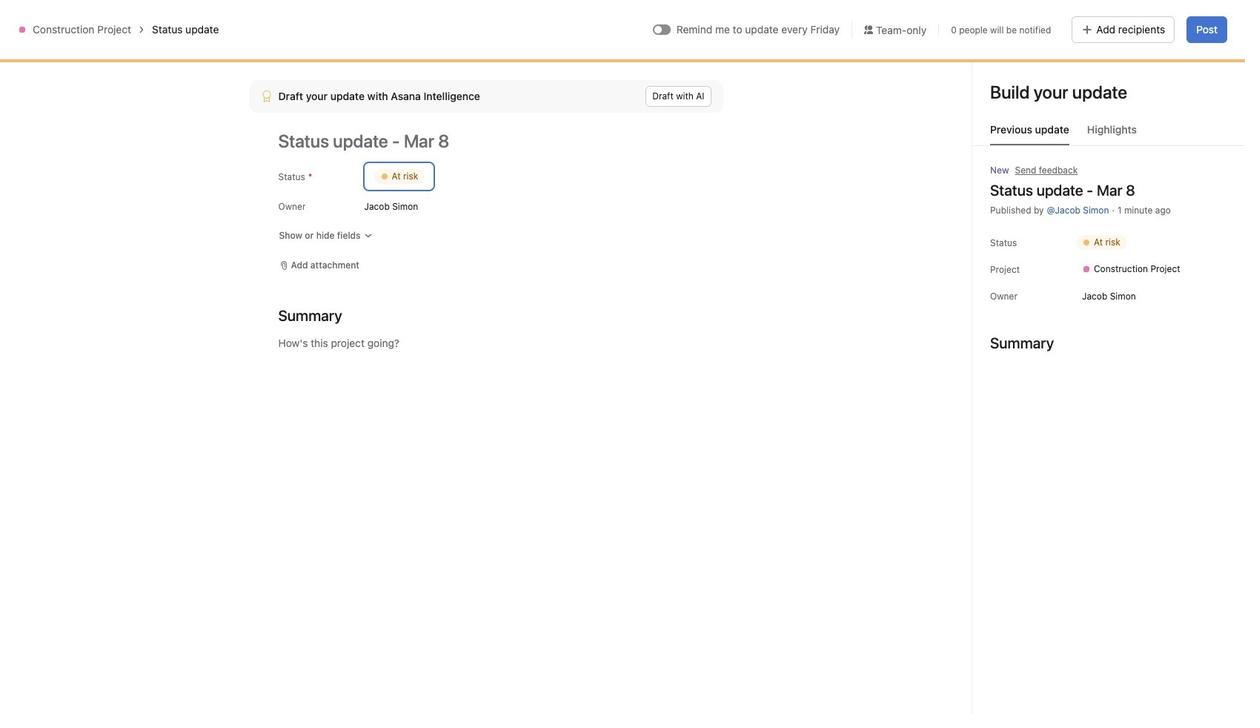 Task type: vqa. For each thing, say whether or not it's contained in the screenshot.
"Add to starred" icon
yes



Task type: locate. For each thing, give the bounding box(es) containing it.
mark complete image
[[432, 177, 449, 195]]

board image
[[205, 54, 222, 72]]

rules for drafting image
[[340, 140, 351, 152]]

1 add task image from the left
[[363, 140, 375, 152]]

switch
[[653, 24, 671, 35]]

hide sidebar image
[[19, 12, 31, 24]]

add task image right rules for drafting image on the left top of the page
[[363, 140, 375, 152]]

tab list
[[973, 122, 1246, 146]]

Section title text field
[[278, 305, 342, 326]]

add task image for the rules for created image
[[1040, 140, 1051, 152]]

add task image right the rules for created image
[[1040, 140, 1051, 152]]

add to starred image
[[408, 48, 420, 60]]

rules for created image
[[1016, 140, 1028, 152]]

add task image
[[363, 140, 375, 152], [1040, 140, 1051, 152]]

0 horizontal spatial add task image
[[363, 140, 375, 152]]

1 horizontal spatial add task image
[[1040, 140, 1051, 152]]

2 add task image from the left
[[1040, 140, 1051, 152]]



Task type: describe. For each thing, give the bounding box(es) containing it.
manage project members image
[[968, 54, 986, 72]]

add task image for rules for drafting image on the left top of the page
[[363, 140, 375, 152]]

Title of update text field
[[278, 125, 723, 157]]

Mark complete checkbox
[[432, 177, 449, 195]]



